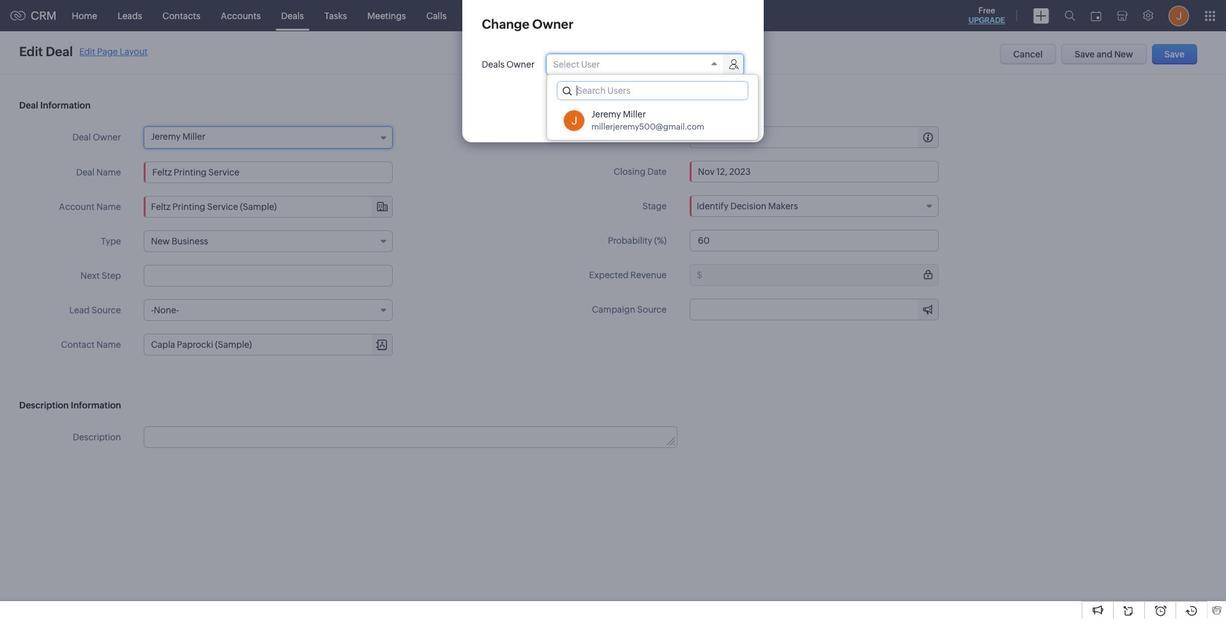 Task type: describe. For each thing, give the bounding box(es) containing it.
jeremy miller option
[[548, 105, 758, 137]]

owner for change owner
[[532, 17, 574, 31]]

miller for jeremy miller
[[183, 132, 205, 142]]

source for lead source
[[91, 305, 121, 316]]

owner for deals owner
[[506, 59, 535, 70]]

stage
[[643, 201, 667, 211]]

meetings link
[[357, 0, 416, 31]]

deal for deal name
[[76, 167, 95, 178]]

deals owner
[[482, 59, 535, 70]]

change
[[482, 17, 530, 31]]

closing
[[614, 167, 646, 177]]

next step
[[80, 271, 121, 281]]

probability (%)
[[608, 236, 667, 246]]

save button
[[1152, 44, 1198, 65]]

deal information
[[19, 100, 91, 111]]

cancel for topmost cancel "button"
[[1014, 49, 1043, 59]]

Select User field
[[547, 54, 744, 75]]

home link
[[62, 0, 107, 31]]

name for contact name
[[96, 340, 121, 350]]

type
[[101, 236, 121, 247]]

save for save
[[1165, 49, 1185, 59]]

next
[[80, 271, 100, 281]]

account
[[59, 202, 95, 212]]

0 horizontal spatial cancel button
[[633, 102, 689, 123]]

user
[[581, 59, 600, 70]]

date
[[647, 167, 667, 177]]

0 horizontal spatial edit
[[19, 44, 43, 59]]

contacts link
[[152, 0, 211, 31]]

millerjeremy500@gmail.com
[[592, 122, 705, 132]]

page
[[97, 46, 118, 57]]

step
[[102, 271, 121, 281]]

description for description information
[[19, 400, 69, 411]]

expected
[[589, 270, 629, 280]]

edit page layout link
[[79, 46, 148, 57]]

deals for deals owner
[[482, 59, 505, 70]]

cancel for the left cancel "button"
[[646, 107, 676, 118]]

probability
[[608, 236, 653, 246]]

accounts
[[221, 11, 261, 21]]

save for save and new
[[1075, 49, 1095, 59]]

contacts
[[163, 11, 200, 21]]

deal for deal owner
[[72, 132, 91, 142]]

jeremy for jeremy miller
[[151, 132, 181, 142]]

revenue
[[631, 270, 667, 280]]

deals for deals
[[281, 11, 304, 21]]

campaigns link
[[510, 0, 578, 31]]

upgrade
[[969, 16, 1005, 25]]

save and new button
[[1062, 44, 1147, 65]]

jeremy miller
[[151, 132, 205, 142]]

name for deal name
[[96, 167, 121, 178]]

expected revenue
[[589, 270, 667, 280]]

0 vertical spatial cancel button
[[1000, 44, 1057, 65]]

owner for deal owner
[[93, 132, 121, 142]]

deal owner
[[72, 132, 121, 142]]

deal name
[[76, 167, 121, 178]]



Task type: locate. For each thing, give the bounding box(es) containing it.
1 vertical spatial miller
[[183, 132, 205, 142]]

campaign
[[592, 305, 636, 315]]

1 vertical spatial owner
[[506, 59, 535, 70]]

meetings
[[367, 11, 406, 21]]

information for description information
[[71, 400, 121, 411]]

crm
[[31, 9, 57, 22]]

miller
[[623, 109, 646, 119], [183, 132, 205, 142]]

0 horizontal spatial save
[[1075, 49, 1095, 59]]

jeremy
[[592, 109, 621, 119], [151, 132, 181, 142]]

miller for jeremy miller millerjeremy500@gmail.com
[[623, 109, 646, 119]]

2 save from the left
[[1165, 49, 1185, 59]]

3 name from the top
[[96, 340, 121, 350]]

name right contact
[[96, 340, 121, 350]]

edit deal edit page layout
[[19, 44, 148, 59]]

0 vertical spatial jeremy
[[592, 109, 621, 119]]

0 horizontal spatial jeremy
[[151, 132, 181, 142]]

jeremy for jeremy miller millerjeremy500@gmail.com
[[592, 109, 621, 119]]

deals down the change
[[482, 59, 505, 70]]

deals left tasks at the top of the page
[[281, 11, 304, 21]]

free upgrade
[[969, 6, 1005, 25]]

cancel button
[[1000, 44, 1057, 65], [633, 102, 689, 123]]

cancel button down upgrade
[[1000, 44, 1057, 65]]

information up deal owner
[[40, 100, 91, 111]]

None text field
[[690, 230, 939, 252]]

0 horizontal spatial description
[[19, 400, 69, 411]]

0 vertical spatial name
[[96, 167, 121, 178]]

reports link
[[457, 0, 510, 31]]

0 horizontal spatial cancel
[[646, 107, 676, 118]]

0 vertical spatial description
[[19, 400, 69, 411]]

0 vertical spatial deals
[[281, 11, 304, 21]]

select user
[[553, 59, 600, 70]]

1 vertical spatial deals
[[482, 59, 505, 70]]

home
[[72, 11, 97, 21]]

deals link
[[271, 0, 314, 31]]

description
[[19, 400, 69, 411], [73, 432, 121, 443]]

contact
[[61, 340, 95, 350]]

cancel button down search users text box at top
[[633, 102, 689, 123]]

owner
[[532, 17, 574, 31], [506, 59, 535, 70], [93, 132, 121, 142]]

new
[[1115, 49, 1134, 59]]

1 vertical spatial information
[[71, 400, 121, 411]]

0 vertical spatial cancel
[[1014, 49, 1043, 59]]

1 horizontal spatial cancel button
[[1000, 44, 1057, 65]]

select
[[553, 59, 579, 70]]

information down the contact name
[[71, 400, 121, 411]]

description information
[[19, 400, 121, 411]]

save and new
[[1075, 49, 1134, 59]]

1 vertical spatial jeremy
[[151, 132, 181, 142]]

source down revenue
[[637, 305, 667, 315]]

0 vertical spatial information
[[40, 100, 91, 111]]

lead
[[69, 305, 90, 316]]

1 vertical spatial description
[[73, 432, 121, 443]]

amount
[[633, 132, 667, 142]]

2 vertical spatial name
[[96, 340, 121, 350]]

2 name from the top
[[96, 202, 121, 212]]

layout
[[120, 46, 148, 57]]

calls
[[427, 11, 447, 21]]

1 horizontal spatial deals
[[482, 59, 505, 70]]

0 vertical spatial owner
[[532, 17, 574, 31]]

edit left the page
[[79, 46, 95, 57]]

leads link
[[107, 0, 152, 31]]

jeremy inside jeremy miller millerjeremy500@gmail.com
[[592, 109, 621, 119]]

1 horizontal spatial description
[[73, 432, 121, 443]]

1 vertical spatial cancel button
[[633, 102, 689, 123]]

campaign source
[[592, 305, 667, 315]]

information for deal information
[[40, 100, 91, 111]]

contact name
[[61, 340, 121, 350]]

(%)
[[654, 236, 667, 246]]

source right "lead"
[[91, 305, 121, 316]]

1 vertical spatial cancel
[[646, 107, 676, 118]]

deals
[[281, 11, 304, 21], [482, 59, 505, 70]]

lead source
[[69, 305, 121, 316]]

crm link
[[10, 9, 57, 22]]

None text field
[[704, 127, 938, 148], [144, 162, 393, 183], [144, 265, 393, 287], [704, 265, 938, 286], [145, 427, 677, 448], [704, 127, 938, 148], [144, 162, 393, 183], [144, 265, 393, 287], [704, 265, 938, 286], [145, 427, 677, 448]]

free
[[979, 6, 996, 15]]

account name
[[59, 202, 121, 212]]

save inside save and new button
[[1075, 49, 1095, 59]]

name
[[96, 167, 121, 178], [96, 202, 121, 212], [96, 340, 121, 350]]

and
[[1097, 49, 1113, 59]]

Search Users text field
[[558, 82, 748, 100]]

MMM D, YYYY text field
[[690, 161, 939, 183]]

name down deal owner
[[96, 167, 121, 178]]

name right account at the left
[[96, 202, 121, 212]]

deal for deal information
[[19, 100, 38, 111]]

save
[[1075, 49, 1095, 59], [1165, 49, 1185, 59]]

1 horizontal spatial source
[[637, 305, 667, 315]]

deal
[[46, 44, 73, 59], [19, 100, 38, 111], [72, 132, 91, 142], [76, 167, 95, 178]]

campaigns
[[520, 11, 568, 21]]

closing date
[[614, 167, 667, 177]]

1 horizontal spatial edit
[[79, 46, 95, 57]]

0 horizontal spatial deals
[[281, 11, 304, 21]]

tasks link
[[314, 0, 357, 31]]

1 horizontal spatial jeremy
[[592, 109, 621, 119]]

owner up select at the top of the page
[[532, 17, 574, 31]]

owner up 'deal name'
[[93, 132, 121, 142]]

calls link
[[416, 0, 457, 31]]

tasks
[[324, 11, 347, 21]]

1 name from the top
[[96, 167, 121, 178]]

2 vertical spatial owner
[[93, 132, 121, 142]]

jeremy miller millerjeremy500@gmail.com
[[592, 109, 705, 132]]

1 vertical spatial name
[[96, 202, 121, 212]]

reports
[[467, 11, 500, 21]]

information
[[40, 100, 91, 111], [71, 400, 121, 411]]

0 horizontal spatial source
[[91, 305, 121, 316]]

change owner
[[482, 17, 574, 31]]

0 horizontal spatial miller
[[183, 132, 205, 142]]

edit
[[19, 44, 43, 59], [79, 46, 95, 57]]

0 vertical spatial miller
[[623, 109, 646, 119]]

miller inside jeremy miller millerjeremy500@gmail.com
[[623, 109, 646, 119]]

save right new on the top right of page
[[1165, 49, 1185, 59]]

1 save from the left
[[1075, 49, 1095, 59]]

1 horizontal spatial save
[[1165, 49, 1185, 59]]

source
[[637, 305, 667, 315], [91, 305, 121, 316]]

1 horizontal spatial miller
[[623, 109, 646, 119]]

name for account name
[[96, 202, 121, 212]]

owner down change owner
[[506, 59, 535, 70]]

accounts link
[[211, 0, 271, 31]]

edit inside the edit deal edit page layout
[[79, 46, 95, 57]]

save inside save button
[[1165, 49, 1185, 59]]

1 horizontal spatial cancel
[[1014, 49, 1043, 59]]

source for campaign source
[[637, 305, 667, 315]]

leads
[[118, 11, 142, 21]]

description for description
[[73, 432, 121, 443]]

cancel
[[1014, 49, 1043, 59], [646, 107, 676, 118]]

edit down crm link at the left top of page
[[19, 44, 43, 59]]

save left and
[[1075, 49, 1095, 59]]



Task type: vqa. For each thing, say whether or not it's contained in the screenshot.
Workflow Rules Allow You To Perform Certain Automatic Actions On Specific Records Based On Filter Criteria. Workflow Automations Can Send Emails, Update Fields, Create Records And Much More.
no



